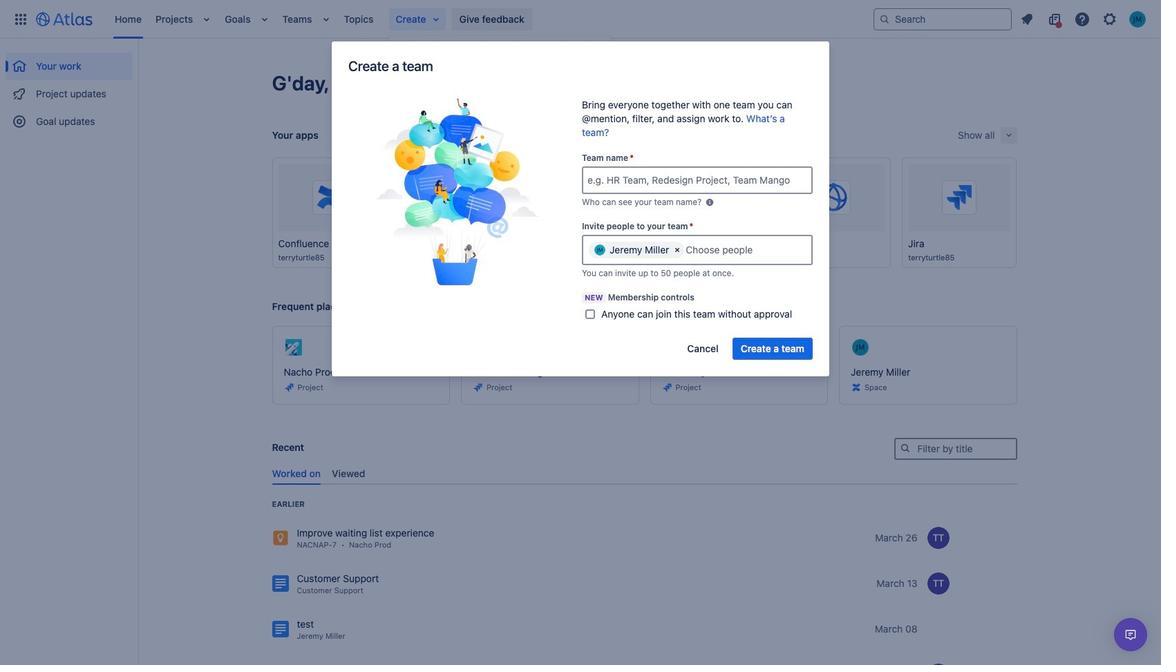 Task type: describe. For each thing, give the bounding box(es) containing it.
create a team image
[[375, 98, 539, 286]]

1 horizontal spatial group
[[389, 36, 610, 232]]

list item inside list
[[389, 8, 446, 30]]

:running_shirt_with_sash: image
[[406, 149, 422, 166]]

:clap: image
[[406, 196, 422, 213]]

2 confluence image from the top
[[272, 621, 289, 638]]

1 confluence image from the top
[[272, 576, 289, 592]]

0 horizontal spatial group
[[6, 39, 133, 140]]

jira image
[[272, 530, 289, 547]]

Search field
[[874, 8, 1012, 30]]

0 horizontal spatial list
[[108, 0, 874, 38]]

Filter by title field
[[896, 440, 1016, 459]]

help image
[[1074, 11, 1091, 27]]

open intercom messenger image
[[1123, 627, 1139, 644]]

your team name is visible to anyone in your organisation. it may be visible on work shared outside your organisation. image
[[705, 197, 716, 208]]

search image
[[900, 443, 911, 454]]

:running_shirt_with_sash: image
[[406, 149, 422, 166]]



Task type: locate. For each thing, give the bounding box(es) containing it.
:clap: image
[[406, 196, 422, 213]]

group
[[389, 36, 610, 232], [6, 39, 133, 140]]

banner
[[0, 0, 1161, 39]]

e.g. HR Team, Redesign Project, Team Mango field
[[583, 168, 812, 193]]

confluence image
[[272, 576, 289, 592], [272, 621, 289, 638]]

top element
[[8, 0, 874, 38]]

jira image
[[473, 382, 484, 393]]

1 vertical spatial confluence image
[[272, 621, 289, 638]]

:watermelon: image
[[406, 55, 422, 72], [406, 55, 422, 72]]

clear image
[[672, 245, 683, 256]]

None search field
[[874, 8, 1012, 30]]

heading
[[272, 499, 305, 510]]

confluence image
[[851, 382, 862, 393], [851, 382, 862, 393]]

expand icon image
[[1003, 130, 1014, 141]]

1 horizontal spatial list
[[1015, 8, 1153, 30]]

list item
[[199, 0, 215, 38], [256, 0, 273, 38], [318, 0, 334, 38], [389, 8, 446, 30]]

create a team element
[[360, 98, 554, 289]]

jira image
[[284, 382, 295, 393], [284, 382, 295, 393], [473, 382, 484, 393], [662, 382, 673, 393], [662, 382, 673, 393]]

tab list
[[266, 463, 1017, 485]]

search image
[[879, 13, 890, 25]]

0 vertical spatial confluence image
[[272, 576, 289, 592]]

list
[[108, 0, 874, 38], [1015, 8, 1153, 30]]

:dart: image
[[406, 102, 422, 119], [406, 102, 422, 119]]



Task type: vqa. For each thing, say whether or not it's contained in the screenshot.
Top element
yes



